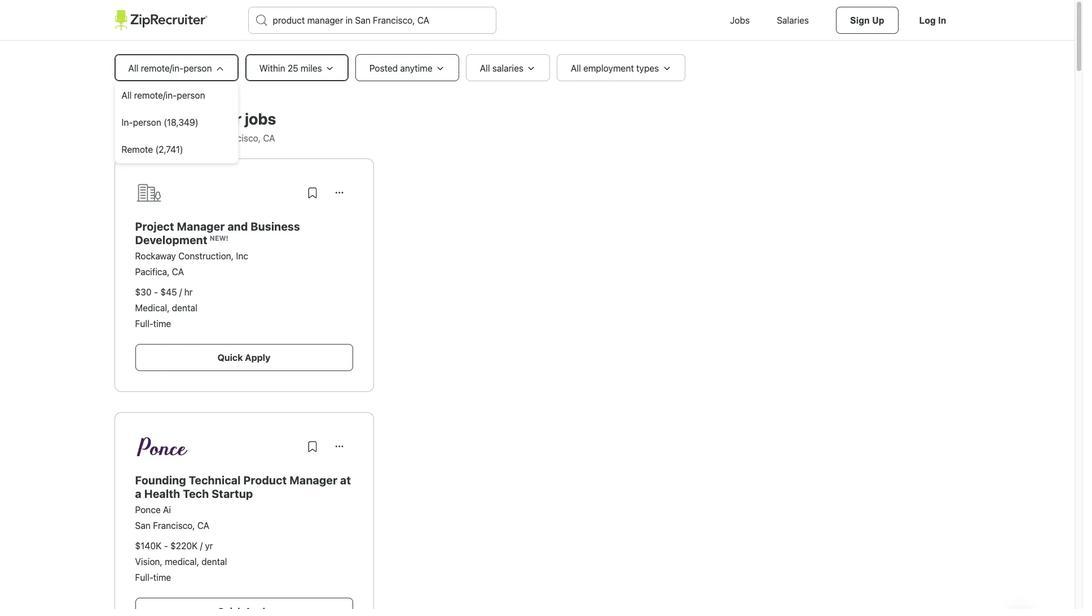 Task type: locate. For each thing, give the bounding box(es) containing it.
miles
[[301, 63, 322, 73]]

1 time from the top
[[153, 319, 171, 329]]

remote/in- inside popup button
[[141, 63, 184, 73]]

1 horizontal spatial francisco,
[[219, 133, 261, 143]]

1 vertical spatial -
[[164, 541, 168, 551]]

2 horizontal spatial ca
[[263, 133, 275, 143]]

0 vertical spatial product
[[114, 109, 173, 128]]

0 vertical spatial ca
[[263, 133, 275, 143]]

/ for founding technical product manager at a health tech startup
[[200, 541, 203, 551]]

- right $140k
[[164, 541, 168, 551]]

jobs
[[245, 109, 276, 128], [146, 133, 163, 143]]

- for founding technical product manager at a health tech startup
[[164, 541, 168, 551]]

all for all remote/in-person button
[[122, 90, 132, 100]]

all remote/in-person for all remote/in-person button
[[122, 90, 205, 100]]

0 vertical spatial person
[[184, 63, 212, 73]]

0 vertical spatial full-
[[135, 319, 153, 329]]

manager
[[176, 109, 242, 128]]

vision,
[[135, 557, 162, 567]]

1 horizontal spatial manager
[[290, 474, 338, 487]]

posted anytime
[[369, 63, 433, 73]]

full- down the vision,
[[135, 573, 153, 583]]

0 vertical spatial dental
[[172, 303, 197, 313]]

person up (18,349)
[[177, 90, 205, 100]]

22,343
[[114, 133, 144, 143]]

all up all remote/in-person button
[[128, 63, 138, 73]]

main element
[[114, 0, 961, 41]]

- inside $30 - $45 / hr medical, dental full-time
[[154, 287, 158, 297]]

all remote/in-person up in-person (18,349)
[[122, 90, 205, 100]]

1 horizontal spatial ca
[[197, 521, 209, 531]]

dental down yr
[[202, 557, 227, 567]]

/ left hr
[[179, 287, 182, 297]]

business
[[251, 220, 300, 233]]

remote/in- up all remote/in-person button
[[141, 63, 184, 73]]

remote/in-
[[141, 63, 184, 73], [134, 90, 177, 100]]

/ inside $30 - $45 / hr medical, dental full-time
[[179, 287, 182, 297]]

all up in-
[[122, 90, 132, 100]]

0 vertical spatial time
[[153, 319, 171, 329]]

all inside all remote/in-person button
[[122, 90, 132, 100]]

jobs up "remote (2,741)"
[[146, 133, 163, 143]]

1 vertical spatial time
[[153, 573, 171, 583]]

- right $30
[[154, 287, 158, 297]]

1 vertical spatial dental
[[202, 557, 227, 567]]

new!
[[210, 234, 228, 243]]

product up 22,343
[[114, 109, 173, 128]]

founding technical product manager at a health tech startup ponce ai san francisco, ca
[[135, 474, 351, 531]]

0 horizontal spatial francisco,
[[153, 521, 195, 531]]

founding technical product manager at a health tech startup image
[[135, 437, 189, 457]]

in-
[[122, 117, 133, 128]]

types
[[636, 63, 659, 73]]

a
[[135, 488, 142, 500]]

startup
[[212, 488, 253, 500]]

person
[[184, 63, 212, 73], [177, 90, 205, 100], [133, 117, 161, 128]]

all left employment
[[571, 63, 581, 73]]

0 vertical spatial remote/in-
[[141, 63, 184, 73]]

ca
[[263, 133, 275, 143], [172, 267, 184, 277], [197, 521, 209, 531]]

at
[[340, 474, 351, 487]]

1 horizontal spatial san
[[201, 133, 216, 143]]

1 horizontal spatial -
[[164, 541, 168, 551]]

- for project manager and business development
[[154, 287, 158, 297]]

(18,349)
[[164, 117, 198, 128]]

0 horizontal spatial product
[[114, 109, 173, 128]]

person up all remote/in-person button
[[184, 63, 212, 73]]

0 vertical spatial all remote/in-person
[[128, 63, 212, 73]]

dental inside $30 - $45 / hr medical, dental full-time
[[172, 303, 197, 313]]

$220k
[[170, 541, 198, 551]]

dental
[[172, 303, 197, 313], [202, 557, 227, 567]]

Search job title or keyword search field
[[249, 7, 496, 33]]

1 vertical spatial product
[[243, 474, 287, 487]]

2 vertical spatial ca
[[197, 521, 209, 531]]

all remote/in-person button
[[114, 54, 238, 81]]

product
[[114, 109, 173, 128], [243, 474, 287, 487]]

0 vertical spatial manager
[[177, 220, 225, 233]]

manager up new!
[[177, 220, 225, 233]]

project manager and business development
[[135, 220, 300, 247]]

1 vertical spatial all remote/in-person
[[122, 90, 205, 100]]

all employment types
[[571, 63, 659, 73]]

/ for project manager and business development
[[179, 287, 182, 297]]

all
[[128, 63, 138, 73], [480, 63, 490, 73], [571, 63, 581, 73], [122, 90, 132, 100]]

$30
[[135, 287, 152, 297]]

full- down medical, on the left
[[135, 319, 153, 329]]

1 horizontal spatial product
[[243, 474, 287, 487]]

all inside all employment types dropdown button
[[571, 63, 581, 73]]

1 horizontal spatial dental
[[202, 557, 227, 567]]

dental down hr
[[172, 303, 197, 313]]

0 horizontal spatial -
[[154, 287, 158, 297]]

san inside product manager jobs 22,343 jobs found in san francisco,  ca
[[201, 133, 216, 143]]

found
[[165, 133, 189, 143]]

log in
[[919, 16, 947, 25]]

1 vertical spatial san
[[135, 521, 151, 531]]

all for all salaries 'popup button'
[[480, 63, 490, 73]]

founding
[[135, 474, 186, 487]]

jobs link
[[717, 0, 763, 41]]

tech
[[183, 488, 209, 500]]

sign up link
[[836, 7, 899, 34]]

manager left at
[[290, 474, 338, 487]]

all left salaries
[[480, 63, 490, 73]]

time down medical, on the left
[[153, 319, 171, 329]]

ca inside rockaway construction, inc pacifica, ca
[[172, 267, 184, 277]]

san inside founding technical product manager at a health tech startup ponce ai san francisco, ca
[[135, 521, 151, 531]]

dental inside $140k - $220k / yr vision, medical, dental full-time
[[202, 557, 227, 567]]

2 full- from the top
[[135, 573, 153, 583]]

1 horizontal spatial /
[[200, 541, 203, 551]]

1 vertical spatial remote/in-
[[134, 90, 177, 100]]

manager
[[177, 220, 225, 233], [290, 474, 338, 487]]

francisco, down manager
[[219, 133, 261, 143]]

2 vertical spatial person
[[133, 117, 161, 128]]

construction,
[[178, 251, 234, 261]]

/ inside $140k - $220k / yr vision, medical, dental full-time
[[200, 541, 203, 551]]

0 vertical spatial francisco,
[[219, 133, 261, 143]]

/
[[179, 287, 182, 297], [200, 541, 203, 551]]

0 horizontal spatial dental
[[172, 303, 197, 313]]

0 vertical spatial /
[[179, 287, 182, 297]]

full-
[[135, 319, 153, 329], [135, 573, 153, 583]]

0 horizontal spatial /
[[179, 287, 182, 297]]

san right 'in'
[[201, 133, 216, 143]]

remote/in- up in-person (18,349)
[[134, 90, 177, 100]]

pacifica, ca link
[[135, 267, 184, 277]]

time down the vision,
[[153, 573, 171, 583]]

time
[[153, 319, 171, 329], [153, 573, 171, 583]]

remote/in- inside button
[[134, 90, 177, 100]]

pacifica,
[[135, 267, 170, 277]]

1 full- from the top
[[135, 319, 153, 329]]

product up startup
[[243, 474, 287, 487]]

0 vertical spatial san
[[201, 133, 216, 143]]

0 horizontal spatial san
[[135, 521, 151, 531]]

-
[[154, 287, 158, 297], [164, 541, 168, 551]]

rockaway construction, inc link
[[135, 251, 248, 261]]

person up 22,343
[[133, 117, 161, 128]]

1 vertical spatial jobs
[[146, 133, 163, 143]]

None button
[[326, 179, 353, 207], [326, 433, 353, 460], [326, 179, 353, 207], [326, 433, 353, 460]]

product manager jobs 22,343 jobs found in san francisco,  ca
[[114, 109, 276, 143]]

0 vertical spatial -
[[154, 287, 158, 297]]

all remote/in-person inside all remote/in-person button
[[122, 90, 205, 100]]

ca inside product manager jobs 22,343 jobs found in san francisco,  ca
[[263, 133, 275, 143]]

quick apply button
[[135, 344, 353, 371]]

1 vertical spatial ca
[[172, 267, 184, 277]]

quick
[[218, 353, 243, 363]]

1 vertical spatial person
[[177, 90, 205, 100]]

0 horizontal spatial ca
[[172, 267, 184, 277]]

san
[[201, 133, 216, 143], [135, 521, 151, 531]]

posted anytime button
[[355, 54, 459, 81]]

technical
[[189, 474, 241, 487]]

all remote/in-person inside all remote/in-person popup button
[[128, 63, 212, 73]]

- inside $140k - $220k / yr vision, medical, dental full-time
[[164, 541, 168, 551]]

1 vertical spatial /
[[200, 541, 203, 551]]

person inside all remote/in-person button
[[177, 90, 205, 100]]

all inside all remote/in-person popup button
[[128, 63, 138, 73]]

person for all remote/in-person button
[[177, 90, 205, 100]]

0 horizontal spatial manager
[[177, 220, 225, 233]]

francisco, inside product manager jobs 22,343 jobs found in san francisco,  ca
[[219, 133, 261, 143]]

product inside founding technical product manager at a health tech startup ponce ai san francisco, ca
[[243, 474, 287, 487]]

1 vertical spatial full-
[[135, 573, 153, 583]]

all remote/in-person up all remote/in-person button
[[128, 63, 212, 73]]

francisco, down ai
[[153, 521, 195, 531]]

0 vertical spatial jobs
[[245, 109, 276, 128]]

salaries
[[777, 15, 809, 25]]

all remote/in-person
[[128, 63, 212, 73], [122, 90, 205, 100]]

remote/in- for all remote/in-person popup button
[[141, 63, 184, 73]]

within 25 miles button
[[245, 54, 349, 81]]

full- inside $140k - $220k / yr vision, medical, dental full-time
[[135, 573, 153, 583]]

jobs right manager
[[245, 109, 276, 128]]

1 vertical spatial manager
[[290, 474, 338, 487]]

in
[[939, 16, 947, 25]]

medical,
[[165, 557, 199, 567]]

/ left yr
[[200, 541, 203, 551]]

all inside all salaries 'popup button'
[[480, 63, 490, 73]]

all salaries button
[[466, 54, 550, 81]]

person inside all remote/in-person popup button
[[184, 63, 212, 73]]

(2,741)
[[155, 144, 183, 155]]

1 vertical spatial francisco,
[[153, 521, 195, 531]]

san down ponce
[[135, 521, 151, 531]]

2 time from the top
[[153, 573, 171, 583]]

$30 - $45 / hr medical, dental full-time
[[135, 287, 197, 329]]

product inside product manager jobs 22,343 jobs found in san francisco,  ca
[[114, 109, 173, 128]]

francisco,
[[219, 133, 261, 143], [153, 521, 195, 531]]

all for all employment types dropdown button
[[571, 63, 581, 73]]



Task type: describe. For each thing, give the bounding box(es) containing it.
within
[[259, 63, 285, 73]]

medical,
[[135, 303, 170, 313]]

hr
[[184, 287, 193, 297]]

in
[[191, 133, 198, 143]]

within 25 miles
[[259, 63, 322, 73]]

manager inside founding technical product manager at a health tech startup ponce ai san francisco, ca
[[290, 474, 338, 487]]

rockaway
[[135, 251, 176, 261]]

ziprecruiter image
[[114, 10, 207, 30]]

ai
[[163, 505, 171, 515]]

inc
[[236, 251, 248, 261]]

log
[[919, 16, 936, 25]]

we found 22,343+ open positions dialog
[[0, 0, 1075, 609]]

all remote/in-person for all remote/in-person popup button
[[128, 63, 212, 73]]

up
[[872, 16, 884, 25]]

in-person (18,349)
[[122, 117, 198, 128]]

salaries link
[[763, 0, 823, 41]]

$140k
[[135, 541, 162, 551]]

yr
[[205, 541, 213, 551]]

ponce ai link
[[135, 505, 171, 515]]

salaries
[[492, 63, 524, 73]]

apply
[[245, 353, 270, 363]]

ca inside founding technical product manager at a health tech startup ponce ai san francisco, ca
[[197, 521, 209, 531]]

anytime
[[400, 63, 433, 73]]

rockaway construction, inc pacifica, ca
[[135, 251, 248, 277]]

jobs
[[730, 15, 750, 25]]

remote (2,741)
[[122, 144, 183, 155]]

person inside in-person (18,349) button
[[133, 117, 161, 128]]

manager inside 'project manager and business development'
[[177, 220, 225, 233]]

all remote/in-person button
[[115, 82, 238, 109]]

ponce
[[135, 505, 161, 515]]

employment
[[583, 63, 634, 73]]

$140k - $220k / yr vision, medical, dental full-time
[[135, 541, 227, 583]]

and
[[228, 220, 248, 233]]

remote
[[122, 144, 153, 155]]

posted
[[369, 63, 398, 73]]

founding technical product manager at a health tech startup link
[[135, 474, 351, 500]]

0 horizontal spatial jobs
[[146, 133, 163, 143]]

project
[[135, 220, 174, 233]]

health
[[144, 488, 180, 500]]

sign
[[850, 16, 870, 25]]

1 horizontal spatial jobs
[[245, 109, 276, 128]]

all employment types button
[[557, 54, 686, 81]]

full- inside $30 - $45 / hr medical, dental full-time
[[135, 319, 153, 329]]

san francisco, ca link
[[135, 521, 209, 531]]

francisco, inside founding technical product manager at a health tech startup ponce ai san francisco, ca
[[153, 521, 195, 531]]

save job for later image
[[306, 440, 319, 454]]

sign up
[[850, 16, 884, 25]]

time inside $140k - $220k / yr vision, medical, dental full-time
[[153, 573, 171, 583]]

remote (2,741) button
[[115, 136, 238, 163]]

log in link
[[905, 7, 961, 34]]

remote/in- for all remote/in-person button
[[134, 90, 177, 100]]

save job for later image
[[306, 186, 319, 200]]

$45
[[160, 287, 177, 297]]

all for all remote/in-person popup button
[[128, 63, 138, 73]]

25
[[288, 63, 298, 73]]

time inside $30 - $45 / hr medical, dental full-time
[[153, 319, 171, 329]]

all salaries
[[480, 63, 524, 73]]

in-person (18,349) button
[[115, 109, 238, 136]]

development
[[135, 234, 208, 247]]

person for all remote/in-person popup button
[[184, 63, 212, 73]]

quick apply
[[218, 353, 270, 363]]



Task type: vqa. For each thing, say whether or not it's contained in the screenshot.
the notifications icon
no



